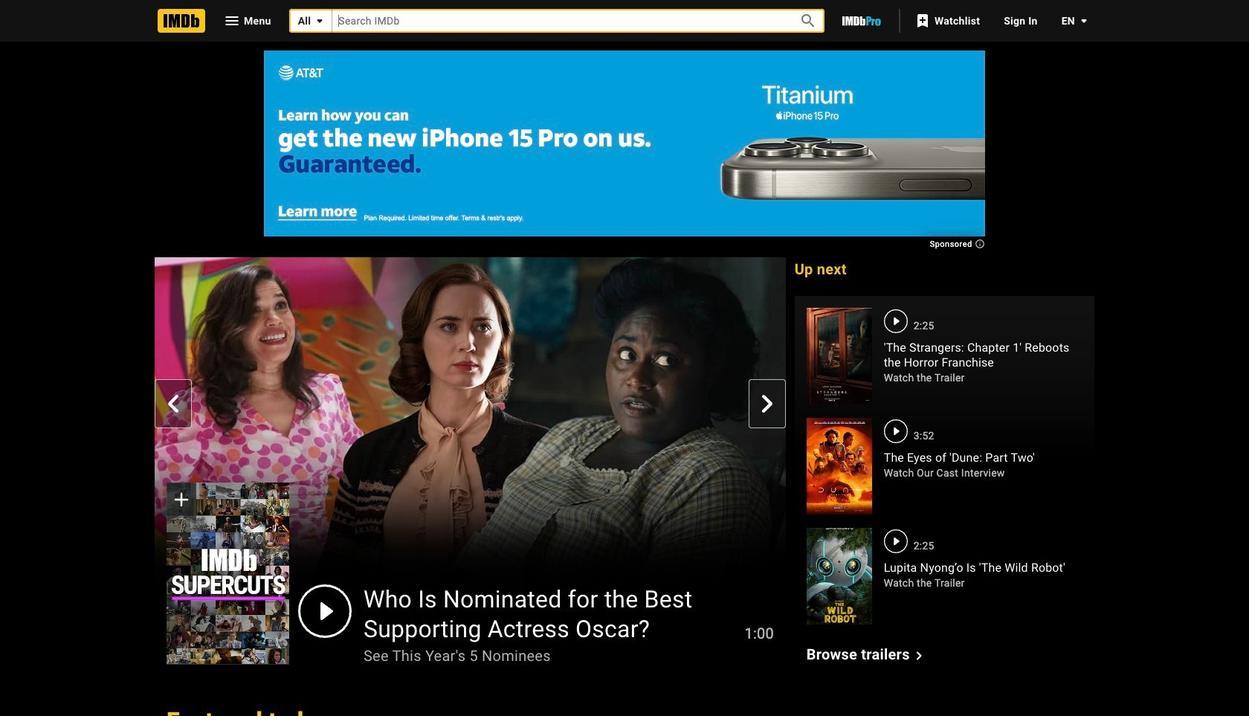 Task type: describe. For each thing, give the bounding box(es) containing it.
sponsored content section
[[264, 51, 986, 247]]

watchlist image
[[914, 12, 932, 30]]

dune: part two image
[[807, 418, 872, 515]]

who is nominated for the best supporting actress oscar? element
[[155, 257, 786, 665]]

menu image
[[223, 12, 241, 30]]

1 arrow drop down image from the left
[[311, 12, 329, 30]]

the wild robot image
[[807, 528, 872, 625]]



Task type: locate. For each thing, give the bounding box(es) containing it.
None search field
[[289, 9, 825, 33]]

home image
[[158, 9, 205, 33]]

2 arrow drop down image from the left
[[1076, 12, 1093, 30]]

Search IMDb text field
[[333, 9, 783, 32]]

chevron right inline image
[[759, 395, 776, 413]]

chevron right image
[[910, 647, 928, 665]]

oscars 2024 best supporting actress nominees image
[[167, 483, 289, 665], [167, 483, 289, 665]]

1 horizontal spatial arrow drop down image
[[1076, 12, 1093, 30]]

None field
[[333, 9, 783, 32]]

chevron left inline image
[[164, 395, 182, 413]]

group
[[155, 257, 786, 665], [167, 483, 289, 665]]

who is nominated for the best supporting actress oscar? image
[[155, 257, 786, 613]]

arrow drop down image
[[311, 12, 329, 30], [1076, 12, 1093, 30]]

the strangers: chapter 1 image
[[807, 308, 872, 405]]

0 horizontal spatial arrow drop down image
[[311, 12, 329, 30]]

submit search image
[[800, 12, 818, 30]]



Task type: vqa. For each thing, say whether or not it's contained in the screenshot.
Disney+
no



